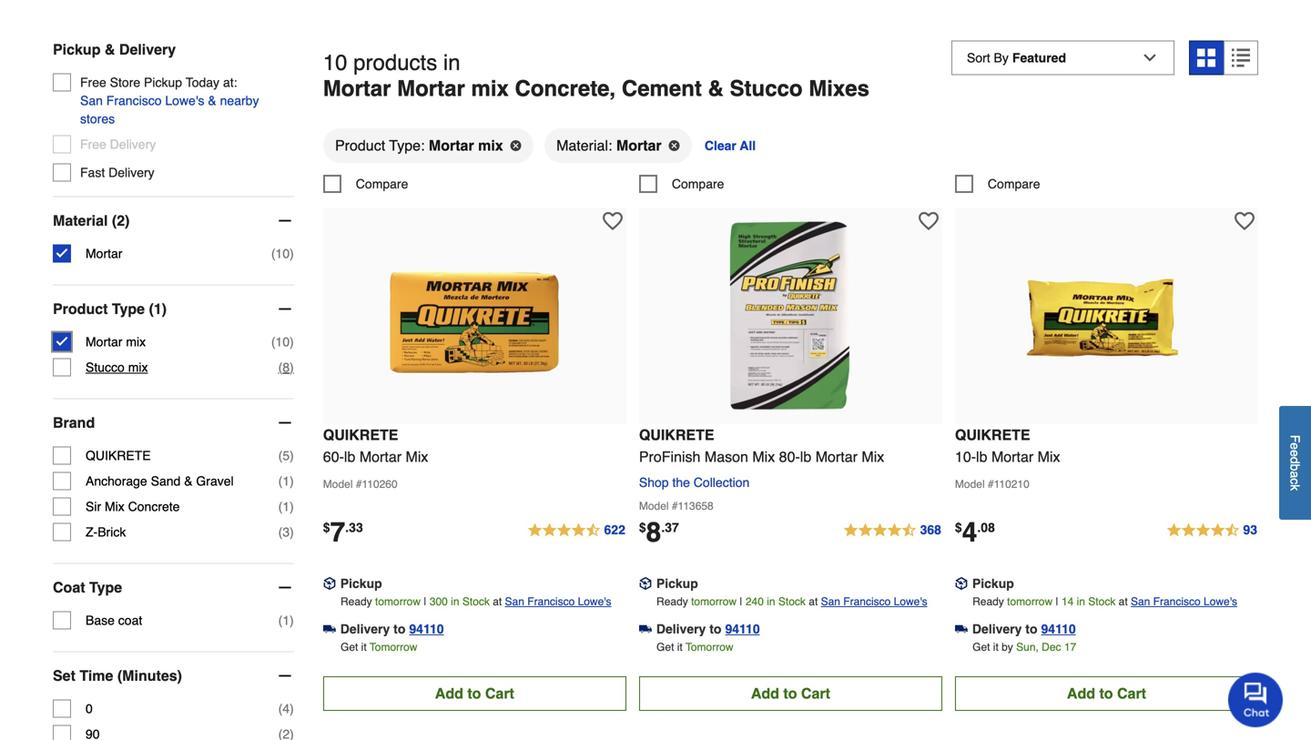Task type: vqa. For each thing, say whether or not it's contained in the screenshot.


Task type: describe. For each thing, give the bounding box(es) containing it.
dec
[[1042, 641, 1061, 654]]

1 horizontal spatial #
[[672, 500, 678, 513]]

z-
[[86, 525, 98, 539]]

( for quikrete
[[278, 448, 283, 463]]

coat type
[[53, 579, 122, 596]]

concrete,
[[515, 76, 616, 101]]

& right sand
[[184, 474, 193, 488]]

94110 for 240
[[725, 622, 760, 636]]

mix down mortar mix
[[128, 360, 148, 375]]

material (2)
[[53, 212, 130, 229]]

stucco inside 10 products in mortar mortar mix concrete, cement & stucco mixes
[[730, 76, 803, 101]]

free store pickup today at:
[[80, 75, 237, 90]]

110210
[[994, 478, 1030, 491]]

tomorrow for 240
[[686, 641, 733, 654]]

lowe's for ready tomorrow | 14 in stock at san francisco lowe's
[[1204, 595, 1237, 608]]

) for stucco mix
[[290, 360, 294, 375]]

delivery to 94110 for 14
[[972, 622, 1076, 636]]

mason
[[705, 448, 748, 465]]

.37
[[661, 520, 679, 535]]

at for 14
[[1119, 595, 1128, 608]]

3
[[283, 525, 290, 539]]

minus image for material
[[276, 212, 294, 230]]

b
[[1288, 464, 1303, 471]]

mix up stucco mix
[[126, 334, 146, 349]]

sun,
[[1016, 641, 1039, 654]]

f
[[1288, 435, 1303, 443]]

8 for ( 8 )
[[283, 360, 290, 375]]

anchorage
[[86, 474, 147, 488]]

) for 0
[[290, 701, 294, 716]]

minus image for set time (minutes)
[[276, 667, 294, 685]]

& inside san francisco lowe's & nearby stores
[[208, 93, 216, 108]]

& inside 10 products in mortar mortar mix concrete, cement & stucco mixes
[[708, 76, 724, 101]]

3 ( 1 ) from the top
[[278, 613, 294, 628]]

mix left 80-
[[752, 448, 775, 465]]

francisco for ready tomorrow | 240 in stock at san francisco lowe's
[[843, 595, 891, 608]]

sand
[[151, 474, 181, 488]]

94110 button for 14
[[1041, 620, 1076, 638]]

mix inside quikrete 60-lb mortar mix
[[406, 448, 428, 465]]

actual price $8.37 element
[[639, 517, 679, 548]]

1 heart outline image from the left
[[603, 211, 623, 231]]

f e e d b a c k
[[1288, 435, 1303, 491]]

(2)
[[112, 212, 130, 229]]

minus image for product type
[[276, 300, 294, 318]]

gravel
[[196, 474, 234, 488]]

brand button
[[53, 399, 294, 446]]

7
[[330, 517, 345, 548]]

minus image for coat type
[[276, 578, 294, 597]]

compare for 3006119 element
[[988, 177, 1040, 191]]

k
[[1288, 485, 1303, 491]]

it for ready tomorrow | 14 in stock at san francisco lowe's
[[993, 641, 999, 654]]

shop
[[639, 475, 669, 490]]

actual price $4.08 element
[[955, 517, 995, 548]]

store
[[110, 75, 140, 90]]

c
[[1288, 478, 1303, 485]]

pickup for ready tomorrow | 240 in stock at san francisco lowe's
[[656, 576, 698, 591]]

lb for 10-
[[976, 448, 988, 465]]

coat
[[53, 579, 85, 596]]

base coat
[[86, 613, 142, 628]]

4.5 stars image for 4
[[1166, 520, 1258, 542]]

products
[[353, 50, 437, 75]]

d
[[1288, 457, 1303, 464]]

368 button
[[843, 520, 942, 542]]

material:
[[556, 137, 612, 154]]

coat type button
[[53, 564, 294, 611]]

profinish
[[639, 448, 701, 465]]

$ 8 .37
[[639, 517, 679, 548]]

coat
[[118, 613, 142, 628]]

pickup image for ready tomorrow | 240 in stock at san francisco lowe's
[[639, 577, 652, 590]]

set time (minutes)
[[53, 667, 182, 684]]

# for 10-
[[988, 478, 994, 491]]

at for 300
[[493, 595, 502, 608]]

lowe's for ready tomorrow | 300 in stock at san francisco lowe's
[[578, 595, 612, 608]]

| for 14
[[1056, 595, 1059, 608]]

in inside 10 products in mortar mortar mix concrete, cement & stucco mixes
[[443, 50, 460, 75]]

( 10 ) for mortar
[[271, 246, 294, 261]]

get it tomorrow for ready tomorrow | 300 in stock at san francisco lowe's
[[341, 641, 417, 654]]

ready for ready tomorrow | 240 in stock at san francisco lowe's
[[657, 595, 688, 608]]

93 button
[[1166, 520, 1258, 542]]

in for ready tomorrow | 14 in stock at san francisco lowe's
[[1077, 595, 1085, 608]]

anchorage sand & gravel
[[86, 474, 234, 488]]

) for mortar mix
[[290, 334, 294, 349]]

compare for 3006083 element
[[356, 177, 408, 191]]

free delivery
[[80, 137, 156, 151]]

240
[[746, 595, 764, 608]]

mix right sir
[[105, 499, 125, 514]]

10 products in mortar mortar mix concrete, cement & stucco mixes
[[323, 50, 870, 101]]

2 cart from the left
[[801, 685, 830, 702]]

get it by sun, dec 17
[[973, 641, 1076, 654]]

model # 110210
[[955, 478, 1030, 491]]

2 add to cart button from the left
[[639, 676, 942, 711]]

actual price $7.33 element
[[323, 517, 363, 548]]

truck filled image for ready tomorrow | 14 in stock at san francisco lowe's
[[955, 623, 968, 636]]

) for sir mix concrete
[[290, 499, 294, 514]]

( for z-brick
[[278, 525, 283, 539]]

( 1 ) for concrete
[[278, 499, 294, 514]]

ready tomorrow | 240 in stock at san francisco lowe's
[[657, 595, 928, 608]]

quikrete profinish mason mix 80-lb mortar mix image
[[691, 217, 891, 417]]

10 for mortar
[[275, 246, 290, 261]]

mortar mix
[[86, 334, 146, 349]]

nearby
[[220, 93, 259, 108]]

110260
[[362, 478, 398, 491]]

1 for &
[[283, 474, 290, 488]]

pickup for ready tomorrow | 300 in stock at san francisco lowe's
[[340, 576, 382, 591]]

mix up 368 button
[[862, 448, 884, 465]]

( 1 ) for &
[[278, 474, 294, 488]]

4.5 stars image for 8
[[843, 520, 942, 542]]

14
[[1062, 595, 1074, 608]]

quikrete for profinish
[[639, 427, 714, 443]]

( for mortar
[[271, 246, 275, 261]]

fast
[[80, 165, 105, 180]]

free for free store pickup today at:
[[80, 75, 106, 90]]

ready for ready tomorrow | 14 in stock at san francisco lowe's
[[973, 595, 1004, 608]]

quikrete up anchorage
[[86, 448, 151, 463]]

lowe's inside san francisco lowe's & nearby stores
[[165, 93, 204, 108]]

set
[[53, 667, 75, 684]]

80-
[[779, 448, 800, 465]]

quikrete 10-lb mortar mix
[[955, 427, 1060, 465]]

grid view image
[[1197, 49, 1216, 67]]

) for anchorage sand & gravel
[[290, 474, 294, 488]]

collection
[[694, 475, 750, 490]]

# for 60-
[[356, 478, 362, 491]]

3006083 element
[[323, 175, 408, 193]]

by
[[1002, 641, 1013, 654]]

3006119 element
[[955, 175, 1040, 193]]

sir
[[86, 499, 101, 514]]

fast delivery
[[80, 165, 155, 180]]

san inside san francisco lowe's & nearby stores
[[80, 93, 103, 108]]

san for ready tomorrow | 300 in stock at san francisco lowe's
[[505, 595, 524, 608]]

list box containing product type:
[[323, 127, 1258, 175]]

pickup image
[[323, 577, 336, 590]]

1 add to cart button from the left
[[323, 676, 626, 711]]

time
[[80, 667, 113, 684]]

mortar inside quikrete 60-lb mortar mix
[[360, 448, 402, 465]]

get for ready tomorrow | 14 in stock at san francisco lowe's
[[973, 641, 990, 654]]

model # 110260
[[323, 478, 398, 491]]

0
[[86, 701, 93, 716]]

ready for ready tomorrow | 300 in stock at san francisco lowe's
[[341, 595, 372, 608]]

z-brick
[[86, 525, 126, 539]]

material: mortar
[[556, 137, 662, 154]]

mortar inside quikrete profinish mason mix 80-lb mortar mix
[[816, 448, 858, 465]]

94110 for 14
[[1041, 622, 1076, 636]]

stucco mix
[[86, 360, 148, 375]]

368
[[920, 523, 941, 537]]

truck filled image for ready tomorrow | 240 in stock at san francisco lowe's
[[639, 623, 652, 636]]

concrete
[[128, 499, 180, 514]]

product type (1)
[[53, 300, 167, 317]]

type for coat
[[89, 579, 122, 596]]

product for product type: mortar mix
[[335, 137, 385, 154]]

quikrete 60-lb mortar mix image
[[375, 217, 575, 417]]

5
[[283, 448, 290, 463]]

1 vertical spatial stucco
[[86, 360, 125, 375]]

quikrete 60-lb mortar mix
[[323, 427, 428, 465]]

$ for 7
[[323, 520, 330, 535]]

pickup for ready tomorrow | 14 in stock at san francisco lowe's
[[972, 576, 1014, 591]]

get for ready tomorrow | 300 in stock at san francisco lowe's
[[341, 641, 358, 654]]

the
[[672, 475, 690, 490]]

free for free delivery
[[80, 137, 106, 151]]

300
[[430, 595, 448, 608]]

| for 240
[[740, 595, 743, 608]]

set time (minutes) button
[[53, 652, 294, 700]]

17
[[1064, 641, 1076, 654]]



Task type: locate. For each thing, give the bounding box(es) containing it.
delivery
[[119, 41, 176, 58], [110, 137, 156, 151], [108, 165, 155, 180], [340, 622, 390, 636], [656, 622, 706, 636], [972, 622, 1022, 636]]

2 horizontal spatial add
[[1067, 685, 1095, 702]]

tomorrow left 14
[[1007, 595, 1053, 608]]

type
[[112, 300, 145, 317], [89, 579, 122, 596]]

0 horizontal spatial get it tomorrow
[[341, 641, 417, 654]]

2 horizontal spatial tomorrow
[[1007, 595, 1053, 608]]

1 horizontal spatial it
[[677, 641, 683, 654]]

0 horizontal spatial add to cart button
[[323, 676, 626, 711]]

1 down 5
[[283, 474, 290, 488]]

2 tomorrow from the left
[[686, 641, 733, 654]]

2 $ from the left
[[639, 520, 646, 535]]

pickup up stores
[[53, 41, 101, 58]]

san right 240
[[821, 595, 840, 608]]

close circle filled image left material: on the top of page
[[511, 140, 521, 151]]

mixes
[[809, 76, 870, 101]]

94110 button down 300
[[409, 620, 444, 638]]

( for sir mix concrete
[[278, 499, 283, 514]]

1 free from the top
[[80, 75, 106, 90]]

5 ) from the top
[[290, 474, 294, 488]]

francisco for ready tomorrow | 300 in stock at san francisco lowe's
[[527, 595, 575, 608]]

0 horizontal spatial san francisco lowe's button
[[505, 593, 612, 611]]

60-
[[323, 448, 344, 465]]

(minutes)
[[117, 667, 182, 684]]

8
[[283, 360, 290, 375], [646, 517, 661, 548]]

1 vertical spatial ( 1 )
[[278, 499, 294, 514]]

622
[[604, 523, 625, 537]]

2 it from the left
[[677, 641, 683, 654]]

1 vertical spatial free
[[80, 137, 106, 151]]

$
[[323, 520, 330, 535], [639, 520, 646, 535], [955, 520, 962, 535]]

1 close circle filled image from the left
[[511, 140, 521, 151]]

1 horizontal spatial 94110
[[725, 622, 760, 636]]

pickup
[[53, 41, 101, 58], [144, 75, 182, 90], [340, 576, 382, 591], [656, 576, 698, 591], [972, 576, 1014, 591]]

ready tomorrow | 14 in stock at san francisco lowe's
[[973, 595, 1237, 608]]

pickup down $ 4 .08 in the right bottom of the page
[[972, 576, 1014, 591]]

1 vertical spatial 4
[[283, 701, 290, 716]]

1 horizontal spatial heart outline image
[[919, 211, 939, 231]]

san francisco lowe's button down 93 button
[[1131, 593, 1237, 611]]

model for 10-
[[955, 478, 985, 491]]

ready tomorrow | 300 in stock at san francisco lowe's
[[341, 595, 612, 608]]

san
[[80, 93, 103, 108], [505, 595, 524, 608], [821, 595, 840, 608], [1131, 595, 1150, 608]]

0 horizontal spatial truck filled image
[[323, 623, 336, 636]]

stucco down mortar mix
[[86, 360, 125, 375]]

( 1 ) up 3
[[278, 499, 294, 514]]

2 horizontal spatial compare
[[988, 177, 1040, 191]]

3 delivery to 94110 from the left
[[972, 622, 1076, 636]]

8 ) from the top
[[290, 613, 294, 628]]

( for base coat
[[278, 613, 283, 628]]

| for 300
[[424, 595, 427, 608]]

# up .37
[[672, 500, 678, 513]]

quikrete 10-lb mortar mix image
[[1007, 217, 1207, 417]]

3 lb from the left
[[976, 448, 988, 465]]

1 horizontal spatial |
[[740, 595, 743, 608]]

pickup & delivery
[[53, 41, 176, 58]]

compare inside 3026898 element
[[672, 177, 724, 191]]

francisco for ready tomorrow | 14 in stock at san francisco lowe's
[[1153, 595, 1201, 608]]

1 horizontal spatial get
[[657, 641, 674, 654]]

1 ( 1 ) from the top
[[278, 474, 294, 488]]

0 horizontal spatial ready
[[341, 595, 372, 608]]

0 vertical spatial type
[[112, 300, 145, 317]]

it for ready tomorrow | 300 in stock at san francisco lowe's
[[361, 641, 367, 654]]

pickup up san francisco lowe's & nearby stores
[[144, 75, 182, 90]]

( 10 ) for mortar mix
[[271, 334, 294, 349]]

in for ready tomorrow | 240 in stock at san francisco lowe's
[[767, 595, 775, 608]]

4.5 stars image
[[527, 520, 626, 542], [843, 520, 942, 542], [1166, 520, 1258, 542]]

$ inside $ 7 .33
[[323, 520, 330, 535]]

3 minus image from the top
[[276, 578, 294, 597]]

& up "store"
[[105, 41, 115, 58]]

0 horizontal spatial tomorrow
[[375, 595, 421, 608]]

quikrete for 60-
[[323, 427, 398, 443]]

get
[[341, 641, 358, 654], [657, 641, 674, 654], [973, 641, 990, 654]]

in
[[443, 50, 460, 75], [451, 595, 459, 608], [767, 595, 775, 608], [1077, 595, 1085, 608]]

0 horizontal spatial stucco
[[86, 360, 125, 375]]

0 horizontal spatial close circle filled image
[[511, 140, 521, 151]]

pickup image down "actual price $8.37" element
[[639, 577, 652, 590]]

1 down the ( 3 )
[[283, 613, 290, 628]]

3 tomorrow from the left
[[1007, 595, 1053, 608]]

clear
[[705, 138, 737, 153]]

94110 button
[[409, 620, 444, 638], [725, 620, 760, 638], [1041, 620, 1076, 638]]

ready up by in the right bottom of the page
[[973, 595, 1004, 608]]

1 horizontal spatial add to cart
[[751, 685, 830, 702]]

heart outline image
[[603, 211, 623, 231], [919, 211, 939, 231]]

1 add to cart from the left
[[435, 685, 514, 702]]

1 vertical spatial product
[[53, 300, 108, 317]]

at for 240
[[809, 595, 818, 608]]

minus image
[[276, 300, 294, 318], [276, 414, 294, 432], [276, 578, 294, 597]]

0 horizontal spatial model
[[323, 478, 353, 491]]

f e e d b a c k button
[[1279, 406, 1311, 520]]

.33
[[345, 520, 363, 535]]

2 horizontal spatial 94110
[[1041, 622, 1076, 636]]

0 horizontal spatial #
[[356, 478, 362, 491]]

2 ready from the left
[[657, 595, 688, 608]]

lowe's down 'today'
[[165, 93, 204, 108]]

| left 300
[[424, 595, 427, 608]]

| left 240
[[740, 595, 743, 608]]

1 94110 button from the left
[[409, 620, 444, 638]]

in right 14
[[1077, 595, 1085, 608]]

2 horizontal spatial at
[[1119, 595, 1128, 608]]

0 vertical spatial 1
[[283, 474, 290, 488]]

stock for 240
[[778, 595, 806, 608]]

94110 for 300
[[409, 622, 444, 636]]

1 horizontal spatial tomorrow
[[691, 595, 737, 608]]

2 horizontal spatial it
[[993, 641, 999, 654]]

minus image up ( 8 )
[[276, 300, 294, 318]]

$ 7 .33
[[323, 517, 363, 548]]

clear all button
[[703, 127, 758, 164]]

0 vertical spatial free
[[80, 75, 106, 90]]

list box
[[323, 127, 1258, 175]]

2 minus image from the top
[[276, 414, 294, 432]]

( 10 )
[[271, 246, 294, 261], [271, 334, 294, 349]]

) for z-brick
[[290, 525, 294, 539]]

delivery to 94110
[[340, 622, 444, 636], [656, 622, 760, 636], [972, 622, 1076, 636]]

1 at from the left
[[493, 595, 502, 608]]

lowe's
[[165, 93, 204, 108], [578, 595, 612, 608], [894, 595, 928, 608], [1204, 595, 1237, 608]]

2 horizontal spatial $
[[955, 520, 962, 535]]

product type: mortar mix
[[335, 137, 503, 154]]

0 vertical spatial product
[[335, 137, 385, 154]]

all
[[740, 138, 756, 153]]

0 horizontal spatial 4
[[283, 701, 290, 716]]

( 3 )
[[278, 525, 294, 539]]

1 horizontal spatial close circle filled image
[[669, 140, 680, 151]]

3 | from the left
[[1056, 595, 1059, 608]]

francisco
[[106, 93, 162, 108], [527, 595, 575, 608], [843, 595, 891, 608], [1153, 595, 1201, 608]]

( for 0
[[278, 701, 283, 716]]

san for ready tomorrow | 240 in stock at san francisco lowe's
[[821, 595, 840, 608]]

lowe's down 368 button
[[894, 595, 928, 608]]

2 lb from the left
[[800, 448, 812, 465]]

truck filled image for ready tomorrow | 300 in stock at san francisco lowe's
[[323, 623, 336, 636]]

3 94110 button from the left
[[1041, 620, 1076, 638]]

2 free from the top
[[80, 137, 106, 151]]

1 ) from the top
[[290, 246, 294, 261]]

1 horizontal spatial 94110 button
[[725, 620, 760, 638]]

1 horizontal spatial san francisco lowe's button
[[821, 593, 928, 611]]

0 horizontal spatial compare
[[356, 177, 408, 191]]

3 get from the left
[[973, 641, 990, 654]]

2 4.5 stars image from the left
[[843, 520, 942, 542]]

3 stock from the left
[[1088, 595, 1116, 608]]

minus image inside coat type button
[[276, 578, 294, 597]]

$ left .08
[[955, 520, 962, 535]]

model down 60-
[[323, 478, 353, 491]]

#
[[356, 478, 362, 491], [988, 478, 994, 491], [672, 500, 678, 513]]

0 horizontal spatial 94110 button
[[409, 620, 444, 638]]

chat invite button image
[[1228, 672, 1284, 728]]

0 vertical spatial minus image
[[276, 300, 294, 318]]

& right 'cement'
[[708, 76, 724, 101]]

0 horizontal spatial add
[[435, 685, 463, 702]]

a
[[1288, 471, 1303, 478]]

tomorrow for 300
[[375, 595, 421, 608]]

3 add from the left
[[1067, 685, 1095, 702]]

mix right 60-
[[406, 448, 428, 465]]

lowe's down the 622 button
[[578, 595, 612, 608]]

2 horizontal spatial model
[[955, 478, 985, 491]]

francisco inside san francisco lowe's & nearby stores
[[106, 93, 162, 108]]

ready down "actual price $8.37" element
[[657, 595, 688, 608]]

( for stucco mix
[[278, 360, 283, 375]]

1 horizontal spatial cart
[[801, 685, 830, 702]]

in right 300
[[451, 595, 459, 608]]

pickup image for ready tomorrow | 14 in stock at san francisco lowe's
[[955, 577, 968, 590]]

close circle filled image
[[511, 140, 521, 151], [669, 140, 680, 151]]

0 horizontal spatial product
[[53, 300, 108, 317]]

add to cart
[[435, 685, 514, 702], [751, 685, 830, 702], [1067, 685, 1146, 702]]

francisco down 93 button
[[1153, 595, 1201, 608]]

$ 4 .08
[[955, 517, 995, 548]]

ready
[[341, 595, 372, 608], [657, 595, 688, 608], [973, 595, 1004, 608]]

1 horizontal spatial model
[[639, 500, 669, 513]]

0 horizontal spatial $
[[323, 520, 330, 535]]

6 ) from the top
[[290, 499, 294, 514]]

lb inside the quikrete 10-lb mortar mix
[[976, 448, 988, 465]]

get for ready tomorrow | 240 in stock at san francisco lowe's
[[657, 641, 674, 654]]

tomorrow for 240
[[691, 595, 737, 608]]

(1)
[[149, 300, 167, 317]]

9 ) from the top
[[290, 701, 294, 716]]

model # 113658
[[639, 500, 714, 513]]

8 for $ 8 .37
[[646, 517, 661, 548]]

94110 down 240
[[725, 622, 760, 636]]

lowe's for ready tomorrow | 240 in stock at san francisco lowe's
[[894, 595, 928, 608]]

$ inside the $ 8 .37
[[639, 520, 646, 535]]

1 horizontal spatial stucco
[[730, 76, 803, 101]]

lowe's down 93 button
[[1204, 595, 1237, 608]]

2 delivery to 94110 from the left
[[656, 622, 760, 636]]

stock right 14
[[1088, 595, 1116, 608]]

shop the collection
[[639, 475, 750, 490]]

2 vertical spatial 1
[[283, 613, 290, 628]]

$ for 4
[[955, 520, 962, 535]]

close circle filled image for mortar
[[669, 140, 680, 151]]

0 horizontal spatial add to cart
[[435, 685, 514, 702]]

4 for $ 4 .08
[[962, 517, 977, 548]]

3 4.5 stars image from the left
[[1166, 520, 1258, 542]]

10
[[323, 50, 347, 75], [275, 246, 290, 261], [275, 334, 290, 349]]

0 horizontal spatial stock
[[462, 595, 490, 608]]

2 heart outline image from the left
[[919, 211, 939, 231]]

brick
[[98, 525, 126, 539]]

2 tomorrow from the left
[[691, 595, 737, 608]]

compare inside 3006119 element
[[988, 177, 1040, 191]]

in for ready tomorrow | 300 in stock at san francisco lowe's
[[451, 595, 459, 608]]

1 get it tomorrow from the left
[[341, 641, 417, 654]]

at:
[[223, 75, 237, 90]]

san francisco lowe's button for ready tomorrow | 300 in stock at san francisco lowe's
[[505, 593, 612, 611]]

stucco
[[730, 76, 803, 101], [86, 360, 125, 375]]

francisco down the 622 button
[[527, 595, 575, 608]]

1 horizontal spatial 8
[[646, 517, 661, 548]]

1 compare from the left
[[356, 177, 408, 191]]

shop the collection link
[[639, 475, 757, 490]]

# down the quikrete 10-lb mortar mix
[[988, 478, 994, 491]]

1 horizontal spatial lb
[[800, 448, 812, 465]]

3 1 from the top
[[283, 613, 290, 628]]

it for ready tomorrow | 240 in stock at san francisco lowe's
[[677, 641, 683, 654]]

0 horizontal spatial 8
[[283, 360, 290, 375]]

( 8 )
[[278, 360, 294, 375]]

add to cart button
[[323, 676, 626, 711], [639, 676, 942, 711], [955, 676, 1258, 711]]

1 horizontal spatial at
[[809, 595, 818, 608]]

2 pickup image from the left
[[955, 577, 968, 590]]

$ inside $ 4 .08
[[955, 520, 962, 535]]

free left "store"
[[80, 75, 106, 90]]

1 vertical spatial ( 10 )
[[271, 334, 294, 349]]

94110 button for 240
[[725, 620, 760, 638]]

brand
[[53, 414, 95, 431]]

2 horizontal spatial add to cart
[[1067, 685, 1146, 702]]

1 horizontal spatial compare
[[672, 177, 724, 191]]

1 minus image from the top
[[276, 300, 294, 318]]

) for quikrete
[[290, 448, 294, 463]]

1 horizontal spatial delivery to 94110
[[656, 622, 760, 636]]

0 horizontal spatial |
[[424, 595, 427, 608]]

tomorrow
[[370, 641, 417, 654], [686, 641, 733, 654]]

at right 240
[[809, 595, 818, 608]]

0 vertical spatial minus image
[[276, 212, 294, 230]]

heart outline image
[[1235, 211, 1255, 231]]

2 minus image from the top
[[276, 667, 294, 685]]

lb
[[344, 448, 355, 465], [800, 448, 812, 465], [976, 448, 988, 465]]

0 horizontal spatial lb
[[344, 448, 355, 465]]

3 san francisco lowe's button from the left
[[1131, 593, 1237, 611]]

7 ) from the top
[[290, 525, 294, 539]]

3 at from the left
[[1119, 595, 1128, 608]]

4 ) from the top
[[290, 448, 294, 463]]

list view image
[[1232, 49, 1250, 67]]

clear all
[[705, 138, 756, 153]]

3 it from the left
[[993, 641, 999, 654]]

model down the shop at the bottom of page
[[639, 500, 669, 513]]

type left the "(1)"
[[112, 300, 145, 317]]

0 horizontal spatial it
[[361, 641, 367, 654]]

94110 button for 300
[[409, 620, 444, 638]]

8 up 5
[[283, 360, 290, 375]]

cart
[[485, 685, 514, 702], [801, 685, 830, 702], [1117, 685, 1146, 702]]

2 san francisco lowe's button from the left
[[821, 593, 928, 611]]

4.5 stars image containing 93
[[1166, 520, 1258, 542]]

1 it from the left
[[361, 641, 367, 654]]

) for base coat
[[290, 613, 294, 628]]

quikrete inside quikrete 60-lb mortar mix
[[323, 427, 398, 443]]

1 get from the left
[[341, 641, 358, 654]]

# down quikrete 60-lb mortar mix
[[356, 478, 362, 491]]

1 1 from the top
[[283, 474, 290, 488]]

francisco down 368 button
[[843, 595, 891, 608]]

pickup image
[[639, 577, 652, 590], [955, 577, 968, 590]]

tomorrow for 14
[[1007, 595, 1053, 608]]

tomorrow left 300
[[375, 595, 421, 608]]

0 horizontal spatial tomorrow
[[370, 641, 417, 654]]

10 for mortar mix
[[275, 334, 290, 349]]

2 horizontal spatial |
[[1056, 595, 1059, 608]]

san francisco lowe's button down the 622 button
[[505, 593, 612, 611]]

94110 button down 240
[[725, 620, 760, 638]]

tomorrow left 240
[[691, 595, 737, 608]]

3 add to cart button from the left
[[955, 676, 1258, 711]]

quikrete for 10-
[[955, 427, 1030, 443]]

san francisco lowe's & nearby stores button
[[80, 91, 294, 128]]

close circle filled image up 3026898 element
[[669, 140, 680, 151]]

1 pickup image from the left
[[639, 577, 652, 590]]

3 add to cart from the left
[[1067, 685, 1146, 702]]

93
[[1243, 523, 1257, 537]]

in right 240
[[767, 595, 775, 608]]

1 vertical spatial 8
[[646, 517, 661, 548]]

type for product
[[112, 300, 145, 317]]

minus image inside the "set time (minutes)" button
[[276, 667, 294, 685]]

1 add from the left
[[435, 685, 463, 702]]

san right 300
[[505, 595, 524, 608]]

2 add from the left
[[751, 685, 779, 702]]

1 vertical spatial 1
[[283, 499, 290, 514]]

cement
[[622, 76, 702, 101]]

san up stores
[[80, 93, 103, 108]]

pickup image down actual price $4.08 'element'
[[955, 577, 968, 590]]

ready down $ 7 .33
[[341, 595, 372, 608]]

san francisco lowe's button for ready tomorrow | 14 in stock at san francisco lowe's
[[1131, 593, 1237, 611]]

0 vertical spatial stucco
[[730, 76, 803, 101]]

2 horizontal spatial stock
[[1088, 595, 1116, 608]]

delivery to 94110 for 300
[[340, 622, 444, 636]]

type up 'base'
[[89, 579, 122, 596]]

2 horizontal spatial ready
[[973, 595, 1004, 608]]

lb inside quikrete 60-lb mortar mix
[[344, 448, 355, 465]]

lb up 'model # 110210'
[[976, 448, 988, 465]]

delivery to 94110 down 240
[[656, 622, 760, 636]]

compare for 3026898 element
[[672, 177, 724, 191]]

2 truck filled image from the left
[[639, 623, 652, 636]]

0 vertical spatial 10
[[323, 50, 347, 75]]

3 compare from the left
[[988, 177, 1040, 191]]

) for mortar
[[290, 246, 294, 261]]

)
[[290, 246, 294, 261], [290, 334, 294, 349], [290, 360, 294, 375], [290, 448, 294, 463], [290, 474, 294, 488], [290, 499, 294, 514], [290, 525, 294, 539], [290, 613, 294, 628], [290, 701, 294, 716]]

3 truck filled image from the left
[[955, 623, 968, 636]]

1 cart from the left
[[485, 685, 514, 702]]

0 horizontal spatial at
[[493, 595, 502, 608]]

( 4 )
[[278, 701, 294, 716]]

pickup right pickup image
[[340, 576, 382, 591]]

1 94110 from the left
[[409, 622, 444, 636]]

quikrete inside the quikrete 10-lb mortar mix
[[955, 427, 1030, 443]]

quikrete up 60-
[[323, 427, 398, 443]]

stock
[[462, 595, 490, 608], [778, 595, 806, 608], [1088, 595, 1116, 608]]

2 add to cart from the left
[[751, 685, 830, 702]]

get it tomorrow
[[341, 641, 417, 654], [657, 641, 733, 654]]

lb up model # 110260
[[344, 448, 355, 465]]

1 delivery to 94110 from the left
[[340, 622, 444, 636]]

stucco up all
[[730, 76, 803, 101]]

stock right 240
[[778, 595, 806, 608]]

0 horizontal spatial delivery to 94110
[[340, 622, 444, 636]]

(
[[271, 246, 275, 261], [271, 334, 275, 349], [278, 360, 283, 375], [278, 448, 283, 463], [278, 474, 283, 488], [278, 499, 283, 514], [278, 525, 283, 539], [278, 613, 283, 628], [278, 701, 283, 716]]

3 94110 from the left
[[1041, 622, 1076, 636]]

( 1 ) down 5
[[278, 474, 294, 488]]

today
[[186, 75, 219, 90]]

product up mortar mix
[[53, 300, 108, 317]]

4
[[962, 517, 977, 548], [283, 701, 290, 716]]

1 minus image from the top
[[276, 212, 294, 230]]

model down 10-
[[955, 478, 985, 491]]

4.5 stars image for 7
[[527, 520, 626, 542]]

4 for ( 4 )
[[283, 701, 290, 716]]

1 horizontal spatial 4.5 stars image
[[843, 520, 942, 542]]

0 horizontal spatial 94110
[[409, 622, 444, 636]]

san for ready tomorrow | 14 in stock at san francisco lowe's
[[1131, 595, 1150, 608]]

sir mix concrete
[[86, 499, 180, 514]]

1 truck filled image from the left
[[323, 623, 336, 636]]

mix
[[406, 448, 428, 465], [752, 448, 775, 465], [862, 448, 884, 465], [1038, 448, 1060, 465], [105, 499, 125, 514]]

2 94110 from the left
[[725, 622, 760, 636]]

product up 3006083 element
[[335, 137, 385, 154]]

product for product type (1)
[[53, 300, 108, 317]]

1 tomorrow from the left
[[375, 595, 421, 608]]

1 horizontal spatial tomorrow
[[686, 641, 733, 654]]

2 ) from the top
[[290, 334, 294, 349]]

$ left .37
[[639, 520, 646, 535]]

1 horizontal spatial pickup image
[[955, 577, 968, 590]]

1 ( 10 ) from the top
[[271, 246, 294, 261]]

0 horizontal spatial heart outline image
[[603, 211, 623, 231]]

mix left concrete, on the left
[[471, 76, 509, 101]]

1 horizontal spatial truck filled image
[[639, 623, 652, 636]]

2 e from the top
[[1288, 450, 1303, 457]]

type:
[[389, 137, 425, 154]]

1 horizontal spatial get it tomorrow
[[657, 641, 733, 654]]

( 5 )
[[278, 448, 294, 463]]

8 down model # 113658
[[646, 517, 661, 548]]

type inside coat type button
[[89, 579, 122, 596]]

3 cart from the left
[[1117, 685, 1146, 702]]

stock right 300
[[462, 595, 490, 608]]

$ left ".33"
[[323, 520, 330, 535]]

minus image inside brand button
[[276, 414, 294, 432]]

10 inside 10 products in mortar mortar mix concrete, cement & stucco mixes
[[323, 50, 347, 75]]

in right the products
[[443, 50, 460, 75]]

2 get from the left
[[657, 641, 674, 654]]

1 horizontal spatial add to cart button
[[639, 676, 942, 711]]

0 vertical spatial ( 1 )
[[278, 474, 294, 488]]

tomorrow for 300
[[370, 641, 417, 654]]

minus image for brand
[[276, 414, 294, 432]]

0 horizontal spatial cart
[[485, 685, 514, 702]]

minus image up 5
[[276, 414, 294, 432]]

2 | from the left
[[740, 595, 743, 608]]

1 vertical spatial 10
[[275, 246, 290, 261]]

1 vertical spatial minus image
[[276, 667, 294, 685]]

compare inside 3006083 element
[[356, 177, 408, 191]]

1 e from the top
[[1288, 443, 1303, 450]]

stock for 300
[[462, 595, 490, 608]]

3026898 element
[[639, 175, 724, 193]]

lb inside quikrete profinish mason mix 80-lb mortar mix
[[800, 448, 812, 465]]

0 horizontal spatial 4.5 stars image
[[527, 520, 626, 542]]

.08
[[977, 520, 995, 535]]

2 vertical spatial minus image
[[276, 578, 294, 597]]

mix inside 10 products in mortar mortar mix concrete, cement & stucco mixes
[[471, 76, 509, 101]]

close circle filled image for mortar mix
[[511, 140, 521, 151]]

3 ) from the top
[[290, 360, 294, 375]]

0 vertical spatial 4
[[962, 517, 977, 548]]

94110 up dec
[[1041, 622, 1076, 636]]

1 tomorrow from the left
[[370, 641, 417, 654]]

minus image
[[276, 212, 294, 230], [276, 667, 294, 685]]

&
[[105, 41, 115, 58], [708, 76, 724, 101], [208, 93, 216, 108], [184, 474, 193, 488]]

at right 300
[[493, 595, 502, 608]]

e
[[1288, 443, 1303, 450], [1288, 450, 1303, 457]]

mix right type:
[[478, 137, 503, 154]]

1 4.5 stars image from the left
[[527, 520, 626, 542]]

2 94110 button from the left
[[725, 620, 760, 638]]

quikrete profinish mason mix 80-lb mortar mix
[[639, 427, 884, 465]]

0 vertical spatial ( 10 )
[[271, 246, 294, 261]]

quikrete inside quikrete profinish mason mix 80-lb mortar mix
[[639, 427, 714, 443]]

san francisco lowe's & nearby stores
[[80, 93, 259, 126]]

san francisco lowe's button for ready tomorrow | 240 in stock at san francisco lowe's
[[821, 593, 928, 611]]

2 horizontal spatial san francisco lowe's button
[[1131, 593, 1237, 611]]

1 ready from the left
[[341, 595, 372, 608]]

4.5 stars image containing 622
[[527, 520, 626, 542]]

1 stock from the left
[[462, 595, 490, 608]]

at right 14
[[1119, 595, 1128, 608]]

2 stock from the left
[[778, 595, 806, 608]]

0 horizontal spatial pickup image
[[639, 577, 652, 590]]

san francisco lowe's button down 368 button
[[821, 593, 928, 611]]

stores
[[80, 111, 115, 126]]

lb for 60-
[[344, 448, 355, 465]]

free down stores
[[80, 137, 106, 151]]

1 | from the left
[[424, 595, 427, 608]]

2 1 from the top
[[283, 499, 290, 514]]

francisco down "store"
[[106, 93, 162, 108]]

2 horizontal spatial add to cart button
[[955, 676, 1258, 711]]

( 1 ) down the ( 3 )
[[278, 613, 294, 628]]

( for anchorage sand & gravel
[[278, 474, 283, 488]]

4.5 stars image containing 368
[[843, 520, 942, 542]]

2 horizontal spatial #
[[988, 478, 994, 491]]

2 ( 10 ) from the top
[[271, 334, 294, 349]]

truck filled image
[[323, 623, 336, 636], [639, 623, 652, 636], [955, 623, 968, 636]]

minus image left pickup image
[[276, 578, 294, 597]]

compare
[[356, 177, 408, 191], [672, 177, 724, 191], [988, 177, 1040, 191]]

stock for 14
[[1088, 595, 1116, 608]]

1 san francisco lowe's button from the left
[[505, 593, 612, 611]]

1 up 3
[[283, 499, 290, 514]]

2 compare from the left
[[672, 177, 724, 191]]

quikrete up profinish
[[639, 427, 714, 443]]

2 horizontal spatial 4.5 stars image
[[1166, 520, 1258, 542]]

product
[[335, 137, 385, 154], [53, 300, 108, 317]]

2 ( 1 ) from the top
[[278, 499, 294, 514]]

2 get it tomorrow from the left
[[657, 641, 733, 654]]

& down 'today'
[[208, 93, 216, 108]]

delivery to 94110 up get it by sun, dec 17
[[972, 622, 1076, 636]]

94110 down 300
[[409, 622, 444, 636]]

1 horizontal spatial product
[[335, 137, 385, 154]]

1
[[283, 474, 290, 488], [283, 499, 290, 514], [283, 613, 290, 628]]

2 close circle filled image from the left
[[669, 140, 680, 151]]

2 vertical spatial ( 1 )
[[278, 613, 294, 628]]

| left 14
[[1056, 595, 1059, 608]]

2 horizontal spatial cart
[[1117, 685, 1146, 702]]

622 button
[[527, 520, 626, 542]]

1 for concrete
[[283, 499, 290, 514]]

quikrete up 10-
[[955, 427, 1030, 443]]

0 vertical spatial 8
[[283, 360, 290, 375]]

san right 14
[[1131, 595, 1150, 608]]

3 ready from the left
[[973, 595, 1004, 608]]

pickup down "actual price $8.37" element
[[656, 576, 698, 591]]

94110 button up dec
[[1041, 620, 1076, 638]]

lb right mason
[[800, 448, 812, 465]]

1 horizontal spatial 4
[[962, 517, 977, 548]]

3 $ from the left
[[955, 520, 962, 535]]

1 lb from the left
[[344, 448, 355, 465]]

e up b
[[1288, 450, 1303, 457]]

1 $ from the left
[[323, 520, 330, 535]]

mix right 10-
[[1038, 448, 1060, 465]]

mix inside the quikrete 10-lb mortar mix
[[1038, 448, 1060, 465]]

mortar inside the quikrete 10-lb mortar mix
[[992, 448, 1034, 465]]

2 at from the left
[[809, 595, 818, 608]]

2 horizontal spatial get
[[973, 641, 990, 654]]



